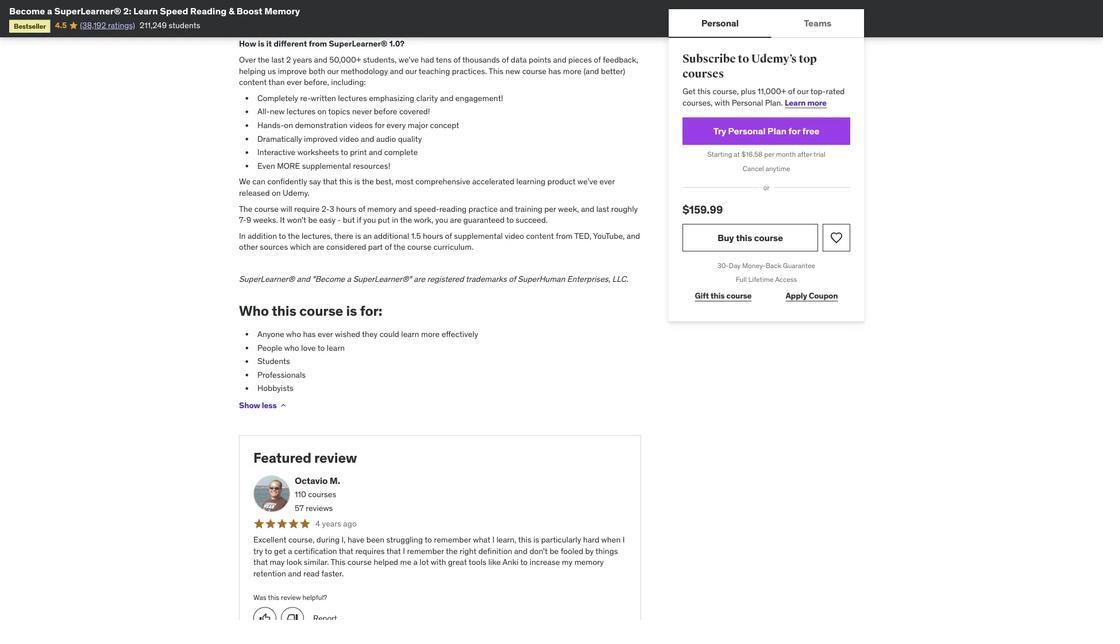 Task type: locate. For each thing, give the bounding box(es) containing it.
0 vertical spatial this
[[489, 66, 504, 76]]

product
[[548, 176, 576, 187]]

course, left plus
[[713, 86, 739, 96]]

day
[[729, 261, 741, 270]]

0 horizontal spatial you
[[363, 215, 376, 225]]

0 horizontal spatial content
[[239, 77, 267, 87]]

bestseller
[[14, 21, 46, 30]]

1.0,
[[297, 12, 309, 22]]

1 horizontal spatial you
[[435, 215, 448, 225]]

memory down by
[[575, 557, 604, 568]]

course down requires on the left bottom of the page
[[347, 557, 372, 568]]

most
[[395, 176, 414, 187]]

new down completely
[[270, 106, 285, 117]]

ever
[[287, 77, 302, 87], [600, 176, 615, 187], [318, 329, 333, 339]]

course up back
[[754, 232, 783, 244]]

accelerated
[[472, 176, 515, 187]]

2 horizontal spatial are
[[450, 215, 462, 225]]

this inside the get this course, plus 11,000+ of our top-rated courses, with personal plan.
[[698, 86, 711, 96]]

per up anytime
[[764, 150, 774, 159]]

this inside how is it different from superlearner® 1.0? over the last 2 years and 50,000+ students, we've had tens of thousands of data points and pieces of feedback, helping us improve both our methodology and our teaching practices. this new course has more (and better) content than ever before, including: completely re-written lectures emphasizing clarity and engagement! all-new lectures on topics never before covered! hands-on demonstration videos for every major concept dramatically improved video and audio quality interactive worksheets to print and complete even more supplemental resources! we can confidently say that this is the best, most comprehensive accelerated learning product we've ever released on udemy. the course will require 2-3 hours of memory and speed-reading practice and training per week, and last roughly 7-9 weeks. it won't be easy - but if you put in the work, you are guaranteed to succeed. in addition to the lectures, there is an additional 1.5 hours of supplemental video content from ted, youtube, and other sources which are considered part of the course curriculum.
[[489, 66, 504, 76]]

last left 'roughly'
[[596, 204, 609, 214]]

learn up 211,249
[[133, 5, 158, 17]]

0 vertical spatial last
[[271, 54, 284, 65]]

0 horizontal spatial superlearner®
[[54, 5, 121, 17]]

it
[[280, 215, 285, 225]]

succeed.
[[516, 215, 548, 225]]

courses inside the octavio m. 110 courses 57 reviews
[[308, 489, 336, 500]]

our right both
[[327, 66, 339, 76]]

1 horizontal spatial memory
[[575, 557, 604, 568]]

be down require
[[308, 215, 317, 225]]

are down lectures,
[[313, 242, 324, 252]]

i,
[[342, 535, 346, 545]]

that right say
[[323, 176, 337, 187]]

are down reading
[[450, 215, 462, 225]]

superlearner® up (38,192
[[54, 5, 121, 17]]

hours up "but"
[[336, 204, 356, 214]]

superlearner®
[[54, 5, 121, 17], [329, 39, 388, 49], [239, 274, 295, 284]]

0 horizontal spatial per
[[544, 204, 556, 214]]

video down the succeed.
[[505, 231, 524, 241]]

ever down improve
[[287, 77, 302, 87]]

30-
[[718, 261, 729, 270]]

personal inside button
[[701, 17, 739, 29]]

anyone who has ever wished they could learn more effectively people who love to learn students professionals hobbyists
[[257, 329, 478, 394]]

2 vertical spatial more
[[421, 329, 440, 339]]

who right anyone
[[286, 329, 301, 339]]

0 horizontal spatial memory
[[367, 204, 397, 214]]

during
[[317, 535, 340, 545]]

with right courses,
[[715, 97, 730, 108]]

1 vertical spatial personal
[[732, 97, 763, 108]]

more inside anyone who has ever wished they could learn more effectively people who love to learn students professionals hobbyists
[[421, 329, 440, 339]]

udemy's
[[751, 52, 797, 66]]

rated
[[826, 86, 845, 96]]

0 horizontal spatial lectures
[[287, 106, 316, 117]]

has inside how is it different from superlearner® 1.0? over the last 2 years and 50,000+ students, we've had tens of thousands of data points and pieces of feedback, helping us improve both our methodology and our teaching practices. this new course has more (and better) content than ever before, including: completely re-written lectures emphasizing clarity and engagement! all-new lectures on topics never before covered! hands-on demonstration videos for every major concept dramatically improved video and audio quality interactive worksheets to print and complete even more supplemental resources! we can confidently say that this is the best, most comprehensive accelerated learning product we've ever released on udemy. the course will require 2-3 hours of memory and speed-reading practice and training per week, and last roughly 7-9 weeks. it won't be easy - but if you put in the work, you are guaranteed to succeed. in addition to the lectures, there is an additional 1.5 hours of supplemental video content from ted, youtube, and other sources which are considered part of the course curriculum.
[[548, 66, 561, 76]]

remember up right
[[434, 535, 471, 545]]

0 horizontal spatial learn
[[327, 343, 345, 353]]

be inside how is it different from superlearner® 1.0? over the last 2 years and 50,000+ students, we've had tens of thousands of data points and pieces of feedback, helping us improve both our methodology and our teaching practices. this new course has more (and better) content than ever before, including: completely re-written lectures emphasizing clarity and engagement! all-new lectures on topics never before covered! hands-on demonstration videos for every major concept dramatically improved video and audio quality interactive worksheets to print and complete even more supplemental resources! we can confidently say that this is the best, most comprehensive accelerated learning product we've ever released on udemy. the course will require 2-3 hours of memory and speed-reading practice and training per week, and last roughly 7-9 weeks. it won't be easy - but if you put in the work, you are guaranteed to succeed. in addition to the lectures, there is an additional 1.5 hours of supplemental video content from ted, youtube, and other sources which are considered part of the course curriculum.
[[308, 215, 317, 225]]

personal up $16.58
[[728, 125, 766, 137]]

become inside become a superlearner™ 1.0,
[[557, 0, 587, 11]]

of up (and
[[594, 54, 601, 65]]

this for get this course, plus 11,000+ of our top-rated courses, with personal plan.
[[698, 86, 711, 96]]

1 horizontal spatial has
[[548, 66, 561, 76]]

2 horizontal spatial our
[[797, 86, 809, 96]]

0 vertical spatial lectures
[[338, 93, 367, 103]]

who this course is for:
[[239, 302, 382, 320]]

in
[[392, 215, 398, 225]]

1 horizontal spatial supplemental
[[454, 231, 503, 241]]

0 horizontal spatial review
[[281, 594, 301, 603]]

are left registered
[[414, 274, 425, 284]]

memory up put at the top left of the page
[[367, 204, 397, 214]]

review up m.
[[314, 449, 357, 467]]

helpful?
[[303, 594, 327, 603]]

hands-
[[257, 120, 284, 130]]

personal inside try personal plan for free link
[[728, 125, 766, 137]]

0 vertical spatial review
[[314, 449, 357, 467]]

apply coupon
[[786, 291, 838, 301]]

1 horizontal spatial per
[[764, 150, 774, 159]]

that inside how is it different from superlearner® 1.0? over the last 2 years and 50,000+ students, we've had tens of thousands of data points and pieces of feedback, helping us improve both our methodology and our teaching practices. this new course has more (and better) content than ever before, including: completely re-written lectures emphasizing clarity and engagement! all-new lectures on topics never before covered! hands-on demonstration videos for every major concept dramatically improved video and audio quality interactive worksheets to print and complete even more supplemental resources! we can confidently say that this is the best, most comprehensive accelerated learning product we've ever released on udemy. the course will require 2-3 hours of memory and speed-reading practice and training per week, and last roughly 7-9 weeks. it won't be easy - but if you put in the work, you are guaranteed to succeed. in addition to the lectures, there is an additional 1.5 hours of supplemental video content from ted, youtube, and other sources which are considered part of the course curriculum.
[[323, 176, 337, 187]]

read
[[303, 569, 320, 579]]

0 horizontal spatial supplemental
[[302, 161, 351, 171]]

i up the definition
[[492, 535, 495, 545]]

engagement!
[[455, 93, 503, 103]]

videos
[[349, 120, 373, 130]]

30-day money-back guarantee full lifetime access
[[718, 261, 815, 284]]

this for buy this course
[[736, 232, 752, 244]]

to right anki
[[520, 557, 528, 568]]

learn down wished
[[327, 343, 345, 353]]

even
[[257, 161, 275, 171]]

top-
[[811, 86, 826, 96]]

is
[[258, 39, 265, 49], [354, 176, 360, 187], [355, 231, 361, 241], [346, 302, 357, 320], [533, 535, 539, 545]]

is left an
[[355, 231, 361, 241]]

this
[[489, 66, 504, 76], [331, 557, 346, 568]]

more down top-
[[807, 97, 827, 108]]

superlearner® up 50,000+
[[329, 39, 388, 49]]

top
[[799, 52, 817, 66]]

what
[[473, 535, 490, 545]]

0 vertical spatial has
[[548, 66, 561, 76]]

to up sources
[[279, 231, 286, 241]]

show less button
[[239, 394, 288, 417]]

students
[[169, 20, 200, 30]]

learn right plan.
[[785, 97, 806, 108]]

1 vertical spatial per
[[544, 204, 556, 214]]

0 horizontal spatial last
[[271, 54, 284, 65]]

supplemental down worksheets
[[302, 161, 351, 171]]

tab list
[[669, 9, 864, 38]]

per left week,
[[544, 204, 556, 214]]

how
[[239, 39, 256, 49]]

1 horizontal spatial courses
[[683, 67, 724, 81]]

0 horizontal spatial be
[[308, 215, 317, 225]]

has inside anyone who has ever wished they could learn more effectively people who love to learn students professionals hobbyists
[[303, 329, 316, 339]]

for inside how is it different from superlearner® 1.0? over the last 2 years and 50,000+ students, we've had tens of thousands of data points and pieces of feedback, helping us improve both our methodology and our teaching practices. this new course has more (and better) content than ever before, including: completely re-written lectures emphasizing clarity and engagement! all-new lectures on topics never before covered! hands-on demonstration videos for every major concept dramatically improved video and audio quality interactive worksheets to print and complete even more supplemental resources! we can confidently say that this is the best, most comprehensive accelerated learning product we've ever released on udemy. the course will require 2-3 hours of memory and speed-reading practice and training per week, and last roughly 7-9 weeks. it won't be easy - but if you put in the work, you are guaranteed to succeed. in addition to the lectures, there is an additional 1.5 hours of supplemental video content from ted, youtube, and other sources which are considered part of the course curriculum.
[[375, 120, 385, 130]]

is left it
[[258, 39, 265, 49]]

superlearner® down sources
[[239, 274, 295, 284]]

1 horizontal spatial content
[[526, 231, 554, 241]]

4
[[315, 519, 320, 529]]

0 vertical spatial learn
[[133, 5, 158, 17]]

methodology
[[341, 66, 388, 76]]

this inside how is it different from superlearner® 1.0? over the last 2 years and 50,000+ students, we've had tens of thousands of data points and pieces of feedback, helping us improve both our methodology and our teaching practices. this new course has more (and better) content than ever before, including: completely re-written lectures emphasizing clarity and engagement! all-new lectures on topics never before covered! hands-on demonstration videos for every major concept dramatically improved video and audio quality interactive worksheets to print and complete even more supplemental resources! we can confidently say that this is the best, most comprehensive accelerated learning product we've ever released on udemy. the course will require 2-3 hours of memory and speed-reading practice and training per week, and last roughly 7-9 weeks. it won't be easy - but if you put in the work, you are guaranteed to succeed. in addition to the lectures, there is an additional 1.5 hours of supplemental video content from ted, youtube, and other sources which are considered part of the course curriculum.
[[339, 176, 352, 187]]

the up great
[[446, 546, 458, 556]]

years right 2
[[293, 54, 312, 65]]

this right say
[[339, 176, 352, 187]]

mark as unhelpful image
[[287, 613, 298, 621]]

content down the helping
[[239, 77, 267, 87]]

speed
[[160, 5, 188, 17]]

don't
[[530, 546, 548, 556]]

who left love at bottom
[[284, 343, 299, 353]]

1 vertical spatial has
[[303, 329, 316, 339]]

hobbyists
[[257, 383, 293, 394]]

1 vertical spatial superlearner®
[[329, 39, 388, 49]]

our left teaching
[[405, 66, 417, 76]]

xsmall image
[[279, 401, 288, 410]]

1 horizontal spatial course,
[[713, 86, 739, 96]]

years right 4
[[322, 519, 341, 529]]

the inside excellent course, during i, have been struggling to remember what i learn, this is particularly hard when i try to get a certification that requires that i remember the right definition and don't be fooled by things that may look similar. this course helped me a lot with great tools like anki to increase my memory retention and read faster.
[[446, 546, 458, 556]]

1 vertical spatial with
[[431, 557, 446, 568]]

become up bestseller
[[9, 5, 45, 17]]

who
[[239, 302, 269, 320]]

for:
[[360, 302, 382, 320]]

1 horizontal spatial more
[[563, 66, 582, 76]]

per inside how is it different from superlearner® 1.0? over the last 2 years and 50,000+ students, we've had tens of thousands of data points and pieces of feedback, helping us improve both our methodology and our teaching practices. this new course has more (and better) content than ever before, including: completely re-written lectures emphasizing clarity and engagement! all-new lectures on topics never before covered! hands-on demonstration videos for every major concept dramatically improved video and audio quality interactive worksheets to print and complete even more supplemental resources! we can confidently say that this is the best, most comprehensive accelerated learning product we've ever released on udemy. the course will require 2-3 hours of memory and speed-reading practice and training per week, and last roughly 7-9 weeks. it won't be easy - but if you put in the work, you are guaranteed to succeed. in addition to the lectures, there is an additional 1.5 hours of supplemental video content from ted, youtube, and other sources which are considered part of the course curriculum.
[[544, 204, 556, 214]]

from up both
[[309, 39, 327, 49]]

to
[[738, 52, 749, 66], [341, 147, 348, 157], [507, 215, 514, 225], [279, 231, 286, 241], [318, 343, 325, 353], [425, 535, 432, 545], [265, 546, 272, 556], [520, 557, 528, 568]]

you
[[363, 215, 376, 225], [435, 215, 448, 225]]

0 vertical spatial personal
[[701, 17, 739, 29]]

to inside subscribe to udemy's top courses
[[738, 52, 749, 66]]

0 horizontal spatial we've
[[399, 54, 419, 65]]

put
[[378, 215, 390, 225]]

1 vertical spatial years
[[322, 519, 341, 529]]

excellent
[[253, 535, 286, 545]]

2 horizontal spatial on
[[317, 106, 327, 117]]

mark as helpful image
[[259, 613, 271, 621]]

that down i,
[[339, 546, 353, 556]]

0 vertical spatial be
[[308, 215, 317, 225]]

buy this course button
[[683, 224, 818, 252]]

get
[[274, 546, 286, 556]]

written
[[311, 93, 336, 103]]

emphasizing
[[369, 93, 414, 103]]

personal inside the get this course, plus 11,000+ of our top-rated courses, with personal plan.
[[732, 97, 763, 108]]

on down confidently
[[272, 188, 281, 198]]

we've right product
[[578, 176, 598, 187]]

our inside the get this course, plus 11,000+ of our top-rated courses, with personal plan.
[[797, 86, 809, 96]]

this inside button
[[736, 232, 752, 244]]

this right gift
[[711, 291, 725, 301]]

starting at $16.58 per month after trial cancel anytime
[[707, 150, 826, 173]]

0 vertical spatial hours
[[336, 204, 356, 214]]

become up pieces
[[557, 0, 587, 11]]

per
[[764, 150, 774, 159], [544, 204, 556, 214]]

0 vertical spatial on
[[317, 106, 327, 117]]

we've left the had
[[399, 54, 419, 65]]

0 vertical spatial courses
[[683, 67, 724, 81]]

money-
[[742, 261, 766, 270]]

for
[[375, 120, 385, 130], [789, 125, 801, 137]]

of left the data
[[502, 54, 509, 65]]

lectures down re- on the left top
[[287, 106, 316, 117]]

&
[[229, 5, 235, 17]]

audio
[[376, 134, 396, 144]]

this right buy
[[736, 232, 752, 244]]

1 vertical spatial last
[[596, 204, 609, 214]]

1 horizontal spatial are
[[414, 274, 425, 284]]

this for was this review helpful?
[[268, 594, 279, 603]]

0 vertical spatial course,
[[713, 86, 739, 96]]

personal down plus
[[732, 97, 763, 108]]

ever left wished
[[318, 329, 333, 339]]

a inside become a superlearner™ 1.0,
[[589, 0, 593, 11]]

1 horizontal spatial learn
[[401, 329, 419, 339]]

supplemental
[[302, 161, 351, 171], [454, 231, 503, 241]]

course, up certification
[[288, 535, 315, 545]]

1 vertical spatial new
[[270, 106, 285, 117]]

cancel
[[743, 164, 764, 173]]

1 vertical spatial from
[[556, 231, 573, 241]]

1 vertical spatial courses
[[308, 489, 336, 500]]

subscribe
[[683, 52, 736, 66]]

before,
[[304, 77, 329, 87]]

1 horizontal spatial become
[[557, 0, 587, 11]]

1 horizontal spatial learn
[[785, 97, 806, 108]]

1 vertical spatial learn
[[785, 97, 806, 108]]

our up learn more link
[[797, 86, 809, 96]]

this down thousands
[[489, 66, 504, 76]]

of right tens
[[454, 54, 461, 65]]

personal up the subscribe
[[701, 17, 739, 29]]

from left ted,
[[556, 231, 573, 241]]

and up resources!
[[369, 147, 382, 157]]

try
[[713, 125, 726, 137]]

0 horizontal spatial hours
[[336, 204, 356, 214]]

for down before
[[375, 120, 385, 130]]

0 vertical spatial content
[[239, 77, 267, 87]]

2 horizontal spatial superlearner®
[[329, 39, 388, 49]]

2 vertical spatial are
[[414, 274, 425, 284]]

learning
[[516, 176, 546, 187]]

this inside excellent course, during i, have been struggling to remember what i learn, this is particularly hard when i try to get a certification that requires that i remember the right definition and don't be fooled by things that may look similar. this course helped me a lot with great tools like anki to increase my memory retention and read faster.
[[518, 535, 532, 545]]

0 vertical spatial supplemental
[[302, 161, 351, 171]]

0 vertical spatial per
[[764, 150, 774, 159]]

on
[[317, 106, 327, 117], [284, 120, 293, 130], [272, 188, 281, 198]]

apply coupon button
[[773, 285, 850, 308]]

and
[[314, 54, 328, 65], [553, 54, 567, 65], [390, 66, 403, 76], [440, 93, 454, 103], [361, 134, 374, 144], [369, 147, 382, 157], [399, 204, 412, 214], [500, 204, 513, 214], [581, 204, 594, 214], [627, 231, 640, 241], [297, 274, 310, 284], [514, 546, 528, 556], [288, 569, 301, 579]]

lectures down including:
[[338, 93, 367, 103]]

1 horizontal spatial be
[[550, 546, 559, 556]]

1 vertical spatial be
[[550, 546, 559, 556]]

but
[[343, 215, 355, 225]]

1 horizontal spatial last
[[596, 204, 609, 214]]

learn,
[[497, 535, 516, 545]]

course down 1.5
[[407, 242, 432, 252]]

0 vertical spatial more
[[563, 66, 582, 76]]

$159.99
[[683, 202, 723, 216]]

pieces
[[568, 54, 592, 65]]

demonstration
[[295, 120, 348, 130]]

to left udemy's
[[738, 52, 749, 66]]

our
[[327, 66, 339, 76], [405, 66, 417, 76], [797, 86, 809, 96]]

learn right could on the bottom left of the page
[[401, 329, 419, 339]]

complete
[[384, 147, 418, 157]]

gift
[[695, 291, 709, 301]]

1 vertical spatial this
[[331, 557, 346, 568]]

0 vertical spatial video
[[340, 134, 359, 144]]

octavio mejía image
[[253, 476, 290, 513]]

youtube,
[[593, 231, 625, 241]]

udemy.
[[283, 188, 310, 198]]

this up don't
[[518, 535, 532, 545]]

review up mark as unhelpful icon
[[281, 594, 301, 603]]

month
[[776, 150, 796, 159]]

per inside starting at $16.58 per month after trial cancel anytime
[[764, 150, 774, 159]]

1 you from the left
[[363, 215, 376, 225]]

0 horizontal spatial are
[[313, 242, 324, 252]]

more
[[277, 161, 300, 171]]

0 horizontal spatial courses
[[308, 489, 336, 500]]

2 horizontal spatial i
[[623, 535, 625, 545]]

last left 2
[[271, 54, 284, 65]]

has up love at bottom
[[303, 329, 316, 339]]

effectively
[[442, 329, 478, 339]]

never
[[352, 106, 372, 117]]

0 vertical spatial new
[[506, 66, 520, 76]]

1 vertical spatial learn
[[327, 343, 345, 353]]

2 vertical spatial ever
[[318, 329, 333, 339]]

us
[[268, 66, 276, 76]]

course inside excellent course, during i, have been struggling to remember what i learn, this is particularly hard when i try to get a certification that requires that i remember the right definition and don't be fooled by things that may look similar. this course helped me a lot with great tools like anki to increase my memory retention and read faster.
[[347, 557, 372, 568]]

0 horizontal spatial for
[[375, 120, 385, 130]]

1 horizontal spatial from
[[556, 231, 573, 241]]

on up demonstration
[[317, 106, 327, 117]]

0 vertical spatial ever
[[287, 77, 302, 87]]

more down pieces
[[563, 66, 582, 76]]

1 vertical spatial ever
[[600, 176, 615, 187]]

you right if
[[363, 215, 376, 225]]

new down the data
[[506, 66, 520, 76]]

try
[[253, 546, 263, 556]]

0 horizontal spatial become
[[9, 5, 45, 17]]

superlearner® and "become a superlearner®" are registered trademarks of superhuman enterprises, llc.
[[239, 274, 628, 284]]

1 vertical spatial we've
[[578, 176, 598, 187]]

1 vertical spatial are
[[313, 242, 324, 252]]

0 vertical spatial are
[[450, 215, 462, 225]]

teaching
[[419, 66, 450, 76]]

course down points
[[522, 66, 547, 76]]

sources
[[260, 242, 288, 252]]

become for become a superlearner® 2: learn speed reading & boost memory
[[9, 5, 45, 17]]

1 horizontal spatial ever
[[318, 329, 333, 339]]

to right love at bottom
[[318, 343, 325, 353]]

this up anyone
[[272, 302, 296, 320]]

both
[[309, 66, 325, 76]]



Task type: vqa. For each thing, say whether or not it's contained in the screenshot.
Business corresponding to Business Analytics & Intelligence
no



Task type: describe. For each thing, give the bounding box(es) containing it.
at
[[734, 150, 740, 159]]

additional
[[374, 231, 409, 241]]

course, inside the get this course, plus 11,000+ of our top-rated courses, with personal plan.
[[713, 86, 739, 96]]

of right trademarks
[[509, 274, 516, 284]]

they
[[362, 329, 378, 339]]

to inside anyone who has ever wished they could learn more effectively people who love to learn students professionals hobbyists
[[318, 343, 325, 353]]

say
[[309, 176, 321, 187]]

1 horizontal spatial our
[[405, 66, 417, 76]]

or
[[763, 183, 770, 192]]

of up curriculum.
[[445, 231, 452, 241]]

interactive
[[257, 147, 296, 157]]

become for become a superlearner™ 1.0,
[[557, 0, 587, 11]]

the
[[239, 204, 252, 214]]

superlearner® inside how is it different from superlearner® 1.0? over the last 2 years and 50,000+ students, we've had tens of thousands of data points and pieces of feedback, helping us improve both our methodology and our teaching practices. this new course has more (and better) content than ever before, including: completely re-written lectures emphasizing clarity and engagement! all-new lectures on topics never before covered! hands-on demonstration videos for every major concept dramatically improved video and audio quality interactive worksheets to print and complete even more supplemental resources! we can confidently say that this is the best, most comprehensive accelerated learning product we've ever released on udemy. the course will require 2-3 hours of memory and speed-reading practice and training per week, and last roughly 7-9 weeks. it won't be easy - but if you put in the work, you are guaranteed to succeed. in addition to the lectures, there is an additional 1.5 hours of supplemental video content from ted, youtube, and other sources which are considered part of the course curriculum.
[[329, 39, 388, 49]]

0 vertical spatial from
[[309, 39, 327, 49]]

1 horizontal spatial i
[[492, 535, 495, 545]]

apply
[[786, 291, 807, 301]]

to left print
[[341, 147, 348, 157]]

1 vertical spatial on
[[284, 120, 293, 130]]

with inside the get this course, plus 11,000+ of our top-rated courses, with personal plan.
[[715, 97, 730, 108]]

1.5
[[411, 231, 421, 241]]

superhuman
[[518, 274, 565, 284]]

0 horizontal spatial ever
[[287, 77, 302, 87]]

could
[[380, 329, 399, 339]]

9
[[246, 215, 251, 225]]

110
[[295, 489, 306, 500]]

access
[[775, 275, 797, 284]]

there
[[334, 231, 353, 241]]

teams
[[804, 17, 832, 29]]

and down the students,
[[390, 66, 403, 76]]

less
[[262, 400, 277, 411]]

2-
[[322, 204, 330, 214]]

courses inside subscribe to udemy's top courses
[[683, 67, 724, 81]]

helped
[[374, 557, 398, 568]]

(38,192 ratings)
[[80, 20, 135, 30]]

memory inside how is it different from superlearner® 1.0? over the last 2 years and 50,000+ students, we've had tens of thousands of data points and pieces of feedback, helping us improve both our methodology and our teaching practices. this new course has more (and better) content than ever before, including: completely re-written lectures emphasizing clarity and engagement! all-new lectures on topics never before covered! hands-on demonstration videos for every major concept dramatically improved video and audio quality interactive worksheets to print and complete even more supplemental resources! we can confidently say that this is the best, most comprehensive accelerated learning product we've ever released on udemy. the course will require 2-3 hours of memory and speed-reading practice and training per week, and last roughly 7-9 weeks. it won't be easy - but if you put in the work, you are guaranteed to succeed. in addition to the lectures, there is an additional 1.5 hours of supplemental video content from ted, youtube, and other sources which are considered part of the course curriculum.
[[367, 204, 397, 214]]

try personal plan for free
[[713, 125, 820, 137]]

fooled
[[561, 546, 583, 556]]

professionals
[[257, 370, 306, 380]]

students
[[257, 356, 290, 367]]

been
[[366, 535, 385, 545]]

we
[[239, 176, 251, 187]]

0 vertical spatial who
[[286, 329, 301, 339]]

the up us
[[258, 54, 270, 65]]

get this course, plus 11,000+ of our top-rated courses, with personal plan.
[[683, 86, 845, 108]]

be inside excellent course, during i, have been struggling to remember what i learn, this is particularly hard when i try to get a certification that requires that i remember the right definition and don't be fooled by things that may look similar. this course helped me a lot with great tools like anki to increase my memory retention and read faster.
[[550, 546, 559, 556]]

0 vertical spatial remember
[[434, 535, 471, 545]]

course down "become
[[299, 302, 343, 320]]

is inside excellent course, during i, have been struggling to remember what i learn, this is particularly hard when i try to get a certification that requires that i remember the right definition and don't be fooled by things that may look similar. this course helped me a lot with great tools like anki to increase my memory retention and read faster.
[[533, 535, 539, 545]]

and right youtube, on the right
[[627, 231, 640, 241]]

to right try
[[265, 546, 272, 556]]

gift this course
[[695, 291, 752, 301]]

than
[[269, 77, 285, 87]]

wishlist image
[[830, 231, 844, 245]]

"become
[[312, 274, 345, 284]]

50,000+
[[329, 54, 361, 65]]

the up which
[[288, 231, 300, 241]]

clarity
[[416, 93, 438, 103]]

1 horizontal spatial lectures
[[338, 93, 367, 103]]

1 vertical spatial lectures
[[287, 106, 316, 117]]

and left "become
[[297, 274, 310, 284]]

other
[[239, 242, 258, 252]]

coupon
[[809, 291, 838, 301]]

ever inside anyone who has ever wished they could learn more effectively people who love to learn students professionals hobbyists
[[318, 329, 333, 339]]

buy
[[718, 232, 734, 244]]

0 horizontal spatial video
[[340, 134, 359, 144]]

the right in
[[400, 215, 412, 225]]

boost
[[237, 5, 262, 17]]

better)
[[601, 66, 625, 76]]

released
[[239, 188, 270, 198]]

this for who this course is for:
[[272, 302, 296, 320]]

to left the succeed.
[[507, 215, 514, 225]]

$16.58
[[742, 150, 763, 159]]

was this review helpful?
[[253, 594, 327, 603]]

years inside how is it different from superlearner® 1.0? over the last 2 years and 50,000+ students, we've had tens of thousands of data points and pieces of feedback, helping us improve both our methodology and our teaching practices. this new course has more (and better) content than ever before, including: completely re-written lectures emphasizing clarity and engagement! all-new lectures on topics never before covered! hands-on demonstration videos for every major concept dramatically improved video and audio quality interactive worksheets to print and complete even more supplemental resources! we can confidently say that this is the best, most comprehensive accelerated learning product we've ever released on udemy. the course will require 2-3 hours of memory and speed-reading practice and training per week, and last roughly 7-9 weeks. it won't be easy - but if you put in the work, you are guaranteed to succeed. in addition to the lectures, there is an additional 1.5 hours of supplemental video content from ted, youtube, and other sources which are considered part of the course curriculum.
[[293, 54, 312, 65]]

quality
[[398, 134, 422, 144]]

speed-
[[414, 204, 439, 214]]

1 horizontal spatial review
[[314, 449, 357, 467]]

roughly
[[611, 204, 638, 214]]

topics
[[328, 106, 350, 117]]

2 horizontal spatial ever
[[600, 176, 615, 187]]

2 vertical spatial on
[[272, 188, 281, 198]]

become a superlearner® 2: learn speed reading & boost memory
[[9, 5, 300, 17]]

me
[[400, 557, 412, 568]]

and up anki
[[514, 546, 528, 556]]

things
[[596, 546, 618, 556]]

and up both
[[314, 54, 328, 65]]

0 vertical spatial superlearner®
[[54, 5, 121, 17]]

course down full
[[727, 291, 752, 301]]

with inside excellent course, during i, have been struggling to remember what i learn, this is particularly hard when i try to get a certification that requires that i remember the right definition and don't be fooled by things that may look similar. this course helped me a lot with great tools like anki to increase my memory retention and read faster.
[[431, 557, 446, 568]]

course inside button
[[754, 232, 783, 244]]

part
[[368, 242, 383, 252]]

0 horizontal spatial new
[[270, 106, 285, 117]]

2 you from the left
[[435, 215, 448, 225]]

including:
[[331, 77, 366, 87]]

trial
[[814, 150, 826, 159]]

like
[[488, 557, 501, 568]]

easy
[[319, 215, 336, 225]]

1 horizontal spatial we've
[[578, 176, 598, 187]]

won't
[[287, 215, 306, 225]]

more inside how is it different from superlearner® 1.0? over the last 2 years and 50,000+ students, we've had tens of thousands of data points and pieces of feedback, helping us improve both our methodology and our teaching practices. this new course has more (and better) content than ever before, including: completely re-written lectures emphasizing clarity and engagement! all-new lectures on topics never before covered! hands-on demonstration videos for every major concept dramatically improved video and audio quality interactive worksheets to print and complete even more supplemental resources! we can confidently say that this is the best, most comprehensive accelerated learning product we've ever released on udemy. the course will require 2-3 hours of memory and speed-reading practice and training per week, and last roughly 7-9 weeks. it won't be easy - but if you put in the work, you are guaranteed to succeed. in addition to the lectures, there is an additional 1.5 hours of supplemental video content from ted, youtube, and other sources which are considered part of the course curriculum.
[[563, 66, 582, 76]]

and right clarity
[[440, 93, 454, 103]]

octavio m. 110 courses 57 reviews
[[295, 475, 340, 513]]

in
[[239, 231, 246, 241]]

this inside excellent course, during i, have been struggling to remember what i learn, this is particularly hard when i try to get a certification that requires that i remember the right definition and don't be fooled by things that may look similar. this course helped me a lot with great tools like anki to increase my memory retention and read faster.
[[331, 557, 346, 568]]

the down additional
[[394, 242, 405, 252]]

1 horizontal spatial video
[[505, 231, 524, 241]]

memory inside excellent course, during i, have been struggling to remember what i learn, this is particularly hard when i try to get a certification that requires that i remember the right definition and don't be fooled by things that may look similar. this course helped me a lot with great tools like anki to increase my memory retention and read faster.
[[575, 557, 604, 568]]

it
[[266, 39, 272, 49]]

definition
[[478, 546, 512, 556]]

0 horizontal spatial i
[[403, 546, 405, 556]]

1 vertical spatial who
[[284, 343, 299, 353]]

reading
[[190, 5, 227, 17]]

learn more link
[[785, 97, 827, 108]]

how is it different from superlearner® 1.0? over the last 2 years and 50,000+ students, we've had tens of thousands of data points and pieces of feedback, helping us improve both our methodology and our teaching practices. this new course has more (and better) content than ever before, including: completely re-written lectures emphasizing clarity and engagement! all-new lectures on topics never before covered! hands-on demonstration videos for every major concept dramatically improved video and audio quality interactive worksheets to print and complete even more supplemental resources! we can confidently say that this is the best, most comprehensive accelerated learning product we've ever released on udemy. the course will require 2-3 hours of memory and speed-reading practice and training per week, and last roughly 7-9 weeks. it won't be easy - but if you put in the work, you are guaranteed to succeed. in addition to the lectures, there is an additional 1.5 hours of supplemental video content from ted, youtube, and other sources which are considered part of the course curriculum.
[[239, 39, 640, 252]]

1 horizontal spatial for
[[789, 125, 801, 137]]

course, inside excellent course, during i, have been struggling to remember what i learn, this is particularly hard when i try to get a certification that requires that i remember the right definition and don't be fooled by things that may look similar. this course helped me a lot with great tools like anki to increase my memory retention and read faster.
[[288, 535, 315, 545]]

an
[[363, 231, 372, 241]]

of up if
[[358, 204, 365, 214]]

1 vertical spatial remember
[[407, 546, 444, 556]]

personal button
[[669, 9, 771, 37]]

covered!
[[399, 106, 430, 117]]

this for gift this course
[[711, 291, 725, 301]]

over
[[239, 54, 256, 65]]

weeks.
[[253, 215, 278, 225]]

is down resources!
[[354, 176, 360, 187]]

training
[[515, 204, 543, 214]]

course up 'weeks.'
[[254, 204, 279, 214]]

and down videos
[[361, 134, 374, 144]]

0 horizontal spatial our
[[327, 66, 339, 76]]

1 vertical spatial review
[[281, 594, 301, 603]]

and down look
[[288, 569, 301, 579]]

ratings)
[[108, 20, 135, 30]]

certification
[[294, 546, 337, 556]]

points
[[529, 54, 551, 65]]

that down try
[[253, 557, 268, 568]]

helping
[[239, 66, 266, 76]]

of down additional
[[385, 242, 392, 252]]

retention
[[253, 569, 286, 579]]

1 horizontal spatial hours
[[423, 231, 443, 241]]

1 horizontal spatial new
[[506, 66, 520, 76]]

feedback,
[[603, 54, 638, 65]]

0 vertical spatial learn
[[401, 329, 419, 339]]

curriculum.
[[434, 242, 474, 252]]

and left the speed-
[[399, 204, 412, 214]]

is left for:
[[346, 302, 357, 320]]

of inside the get this course, plus 11,000+ of our top-rated courses, with personal plan.
[[788, 86, 795, 96]]

show less
[[239, 400, 277, 411]]

that up helped
[[387, 546, 401, 556]]

data
[[511, 54, 527, 65]]

lectures,
[[302, 231, 333, 241]]

lot
[[420, 557, 429, 568]]

to up 'lot'
[[425, 535, 432, 545]]

and right points
[[553, 54, 567, 65]]

reviews
[[306, 503, 333, 513]]

addition
[[248, 231, 277, 241]]

tab list containing personal
[[669, 9, 864, 38]]

1.0?
[[389, 39, 405, 49]]

and left training
[[500, 204, 513, 214]]

0 vertical spatial we've
[[399, 54, 419, 65]]

the down resources!
[[362, 176, 374, 187]]

major
[[408, 120, 428, 130]]

1 horizontal spatial superlearner®
[[239, 274, 295, 284]]

1 vertical spatial content
[[526, 231, 554, 241]]

0 horizontal spatial learn
[[133, 5, 158, 17]]

and right week,
[[581, 204, 594, 214]]

-
[[338, 215, 341, 225]]

1 vertical spatial more
[[807, 97, 827, 108]]

all-
[[257, 106, 270, 117]]



